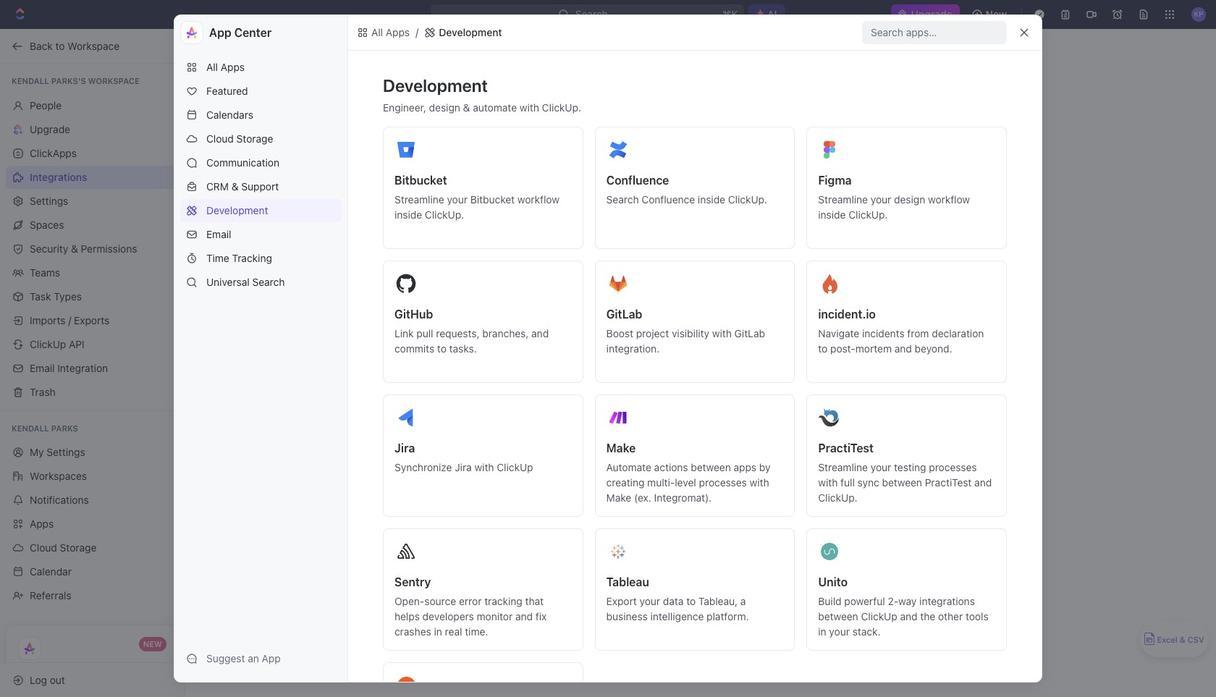 Task type: locate. For each thing, give the bounding box(es) containing it.
1 vertical spatial integrations
[[919, 595, 975, 607]]

featured
[[206, 85, 248, 97]]

& for crm & support
[[231, 180, 239, 193]]

to right back
[[55, 39, 65, 52]]

/ inside development dialog
[[416, 26, 419, 38]]

1 horizontal spatial integrations
[[582, 353, 656, 368]]

to right moved
[[735, 353, 747, 368]]

1 vertical spatial gitlab
[[734, 327, 765, 339]]

0 vertical spatial development
[[439, 26, 502, 38]]

your inside practitest streamline your testing processes with full sync between practitest and clickup.
[[871, 461, 891, 473]]

0 horizontal spatial integrations
[[676, 383, 732, 395]]

with inside practitest streamline your testing processes with full sync between practitest and clickup.
[[818, 476, 838, 489]]

0 horizontal spatial apps
[[30, 518, 54, 530]]

& left automate
[[463, 101, 470, 114]]

integrations
[[30, 170, 87, 183], [582, 353, 656, 368]]

1 horizontal spatial inside
[[698, 193, 725, 206]]

app up manage
[[786, 383, 805, 395]]

teams link
[[6, 261, 179, 284]]

clickup. inside development engineer, design & automate with clickup.
[[542, 101, 581, 114]]

1 workflow from the left
[[517, 193, 559, 206]]

workflow inside figma streamline your design workflow inside clickup.
[[928, 193, 970, 206]]

and inside github link pull requests, branches, and commits to tasks.
[[531, 327, 549, 339]]

suggest an app
[[206, 652, 281, 664]]

0 horizontal spatial clickup
[[30, 338, 66, 350]]

cloud storage link
[[180, 127, 342, 151], [6, 536, 179, 560]]

apps left "by"
[[734, 461, 756, 473]]

email for email
[[206, 228, 231, 240]]

1 vertical spatial search
[[252, 276, 285, 288]]

0 horizontal spatial email
[[30, 362, 55, 374]]

new right about
[[691, 398, 710, 410]]

1 horizontal spatial gitlab
[[734, 327, 765, 339]]

0 vertical spatial apps
[[386, 26, 410, 38]]

tableau export your data to tableau, a business intelligence platform.
[[606, 575, 749, 623]]

1 vertical spatial all
[[206, 61, 218, 73]]

upgrade up the clickapps
[[30, 123, 70, 135]]

1 horizontal spatial practitest
[[925, 476, 972, 489]]

cloud up calendar
[[30, 541, 57, 554]]

upgrade for upgrade "link" to the top
[[911, 8, 952, 20]]

apps inside the make automate actions between apps by creating multi-level processes with make (ex. integromat).
[[734, 461, 756, 473]]

1 vertical spatial design
[[894, 193, 925, 206]]

1 vertical spatial processes
[[699, 476, 747, 489]]

your inside "tableau export your data to tableau, a business intelligence platform."
[[640, 595, 660, 607]]

cloud for topmost cloud storage link
[[206, 132, 234, 145]]

apps for topmost all apps link
[[386, 26, 410, 38]]

real
[[445, 625, 462, 638]]

inside inside figma streamline your design workflow inside clickup.
[[818, 208, 846, 221]]

1 vertical spatial /
[[68, 314, 71, 326]]

1 vertical spatial cloud storage
[[30, 541, 97, 554]]

integrations down boost
[[582, 353, 656, 368]]

dxxtk image for all apps
[[357, 27, 368, 38]]

development up engineer,
[[383, 75, 488, 96]]

0 horizontal spatial storage
[[60, 541, 97, 554]]

0 vertical spatial design
[[429, 101, 460, 114]]

with
[[520, 101, 539, 114], [712, 327, 732, 339], [474, 461, 494, 473], [750, 476, 769, 489], [818, 476, 838, 489]]

processes right level
[[699, 476, 747, 489]]

1 horizontal spatial clickup
[[497, 461, 533, 473]]

1 vertical spatial practitest
[[925, 476, 972, 489]]

0 vertical spatial between
[[691, 461, 731, 473]]

settings up 'workspaces'
[[47, 446, 85, 458]]

tools
[[966, 610, 989, 623]]

jira right synchronize
[[455, 461, 472, 473]]

development up development engineer, design & automate with clickup.
[[439, 26, 502, 38]]

0 vertical spatial /
[[416, 26, 419, 38]]

in left one
[[701, 413, 709, 426]]

jira up synchronize
[[394, 442, 415, 455]]

design
[[429, 101, 460, 114], [894, 193, 925, 206]]

workflow for figma
[[928, 193, 970, 206]]

time tracking
[[206, 252, 272, 264]]

email up trash
[[30, 362, 55, 374]]

app right the an
[[262, 652, 281, 664]]

streamline for bitbucket
[[394, 193, 444, 206]]

1 vertical spatial new
[[143, 639, 162, 649]]

in
[[735, 383, 743, 395], [701, 413, 709, 426], [434, 625, 442, 638], [818, 625, 826, 638]]

0 vertical spatial email
[[206, 228, 231, 240]]

app up featured
[[209, 26, 231, 39]]

1 vertical spatial between
[[882, 476, 922, 489]]

0 vertical spatial apps
[[631, 383, 654, 395]]

integromat).
[[654, 491, 712, 504]]

0 horizontal spatial dxxtk image
[[357, 27, 368, 38]]

bitbucket streamline your bitbucket workflow inside clickup.
[[394, 174, 559, 221]]

inside
[[698, 193, 725, 206], [394, 208, 422, 221], [818, 208, 846, 221]]

search inside confluence search confluence inside clickup.
[[606, 193, 639, 206]]

back to workspace
[[30, 39, 120, 52]]

0 horizontal spatial new
[[691, 398, 710, 410]]

with down "by"
[[750, 476, 769, 489]]

0 vertical spatial settings
[[30, 194, 68, 207]]

1 vertical spatial settings
[[47, 446, 85, 458]]

center
[[234, 26, 272, 39], [778, 353, 819, 368]]

0 vertical spatial gitlab
[[606, 308, 642, 321]]

upgrade for the leftmost upgrade "link"
[[30, 123, 70, 135]]

that
[[525, 595, 544, 607]]

clickup. inside bitbucket streamline your bitbucket workflow inside clickup.
[[425, 208, 464, 221]]

1 vertical spatial development
[[383, 75, 488, 96]]

cloud
[[206, 132, 234, 145], [30, 541, 57, 554]]

between up level
[[691, 461, 731, 473]]

2 vertical spatial development
[[206, 204, 268, 216]]

developers
[[422, 610, 474, 623]]

universal
[[206, 276, 250, 288]]

upgrade link
[[891, 4, 960, 25], [6, 118, 179, 141]]

new inside 'button'
[[986, 8, 1007, 20]]

development down crm & support
[[206, 204, 268, 216]]

2 dxxtk image from the left
[[424, 27, 436, 38]]

log out button
[[6, 668, 172, 692]]

1 vertical spatial email
[[30, 362, 55, 374]]

1 horizontal spatial email
[[206, 228, 231, 240]]

streamline inside practitest streamline your testing processes with full sync between practitest and clickup.
[[818, 461, 868, 473]]

dxxtk image
[[357, 27, 368, 38], [424, 27, 436, 38]]

integrations inside unito build powerful 2-way integrations between clickup and the other tools in your stack.
[[919, 595, 975, 607]]

gitlab
[[606, 308, 642, 321], [734, 327, 765, 339]]

1 vertical spatial all apps
[[206, 61, 245, 73]]

apps for make
[[734, 461, 756, 473]]

center up center!
[[778, 353, 819, 368]]

integrations down the clickapps
[[30, 170, 87, 183]]

cloud inside development dialog
[[206, 132, 234, 145]]

2 vertical spatial apps
[[30, 518, 54, 530]]

figma
[[818, 174, 852, 187]]

between down build
[[818, 610, 858, 623]]

with inside the make automate actions between apps by creating multi-level processes with make (ex. integromat).
[[750, 476, 769, 489]]

gitlab up boost
[[606, 308, 642, 321]]

make up 'automate'
[[606, 442, 636, 455]]

to inside github link pull requests, branches, and commits to tasks.
[[437, 342, 447, 355]]

find
[[559, 383, 579, 395]]

0 horizontal spatial upgrade link
[[6, 118, 179, 141]]

1 vertical spatial integrations
[[582, 353, 656, 368]]

make down creating
[[606, 491, 631, 504]]

commits
[[394, 342, 434, 355]]

0 horizontal spatial processes
[[699, 476, 747, 489]]

1 horizontal spatial new
[[764, 383, 783, 395]]

& right "crm"
[[231, 180, 239, 193]]

workflow
[[517, 193, 559, 206], [928, 193, 970, 206]]

1 vertical spatial upgrade
[[30, 123, 70, 135]]

and inside practitest streamline your testing processes with full sync between practitest and clickup.
[[974, 476, 992, 489]]

my settings
[[30, 446, 85, 458]]

center up the featured link
[[234, 26, 272, 39]]

0 vertical spatial all
[[371, 26, 383, 38]]

practitest up full
[[818, 442, 874, 455]]

sentry open-source error tracking that helps developers monitor and fix crashes in real time.
[[394, 575, 547, 638]]

1 horizontal spatial search
[[606, 193, 639, 206]]

clickup. for figma
[[849, 208, 888, 221]]

1 horizontal spatial cloud
[[206, 132, 234, 145]]

inside inside confluence search confluence inside clickup.
[[698, 193, 725, 206]]

with inside jira synchronize jira with clickup
[[474, 461, 494, 473]]

apps
[[631, 383, 654, 395], [734, 461, 756, 473]]

0 vertical spatial storage
[[236, 132, 273, 145]]

other
[[938, 610, 963, 623]]

with left full
[[818, 476, 838, 489]]

unito build powerful 2-way integrations between clickup and the other tools in your stack.
[[818, 575, 989, 638]]

jira
[[394, 442, 415, 455], [455, 461, 472, 473]]

excel
[[1157, 635, 1177, 645]]

0 horizontal spatial gitlab
[[606, 308, 642, 321]]

creating
[[606, 476, 645, 489]]

with right synchronize
[[474, 461, 494, 473]]

storage down apps link
[[60, 541, 97, 554]]

your inside unito build powerful 2-way integrations between clickup and the other tools in your stack.
[[829, 625, 850, 638]]

security & permissions link
[[6, 237, 179, 260]]

0 horizontal spatial cloud
[[30, 541, 57, 554]]

development inside development engineer, design & automate with clickup.
[[383, 75, 488, 96]]

multi-
[[647, 476, 675, 489]]

1 horizontal spatial cloud storage link
[[180, 127, 342, 151]]

design inside development engineer, design & automate with clickup.
[[429, 101, 460, 114]]

cloud storage link down apps link
[[6, 536, 179, 560]]

with inside the gitlab boost project visibility with gitlab integration.
[[712, 327, 732, 339]]

0 vertical spatial cloud storage
[[206, 132, 273, 145]]

clickup. inside figma streamline your design workflow inside clickup.
[[849, 208, 888, 221]]

excel & csv
[[1157, 635, 1204, 645]]

with inside development engineer, design & automate with clickup.
[[520, 101, 539, 114]]

to left post-
[[818, 342, 828, 355]]

with up moved
[[712, 327, 732, 339]]

app inside button
[[262, 652, 281, 664]]

crm & support link
[[180, 175, 342, 198]]

email inside email integration link
[[30, 362, 55, 374]]

incident.io navigate incidents from declaration to post-mortem and beyond.
[[818, 308, 984, 355]]

1 dxxtk image from the left
[[357, 27, 368, 38]]

2 make from the top
[[606, 491, 631, 504]]

workflow inside bitbucket streamline your bitbucket workflow inside clickup.
[[517, 193, 559, 206]]

clickup inside unito build powerful 2-way integrations between clickup and the other tools in your stack.
[[861, 610, 897, 623]]

apps up learn
[[631, 383, 654, 395]]

upgrade link left new 'button'
[[891, 4, 960, 25]]

email up time
[[206, 228, 231, 240]]

bitbucket
[[394, 174, 447, 187], [470, 193, 515, 206]]

1 horizontal spatial storage
[[236, 132, 273, 145]]

2 workflow from the left
[[928, 193, 970, 206]]

1 horizontal spatial processes
[[929, 461, 977, 473]]

0 vertical spatial make
[[606, 442, 636, 455]]

1 horizontal spatial integrations
[[919, 595, 975, 607]]

storage inside development dialog
[[236, 132, 273, 145]]

to inside button
[[55, 39, 65, 52]]

crashes
[[394, 625, 431, 638]]

apps inside find all of your apps and integrations in our new app center! discover apps, learn about new features, and manage your connections in one place.
[[631, 383, 654, 395]]

universal search
[[206, 276, 285, 288]]

cloud storage link down calendars link
[[180, 127, 342, 151]]

streamline inside bitbucket streamline your bitbucket workflow inside clickup.
[[394, 193, 444, 206]]

all apps
[[371, 26, 410, 38], [206, 61, 245, 73]]

new right our
[[764, 383, 783, 395]]

0 horizontal spatial apps
[[631, 383, 654, 395]]

automate
[[606, 461, 651, 473]]

confluence
[[606, 174, 669, 187], [642, 193, 695, 206]]

stack.
[[852, 625, 881, 638]]

2 vertical spatial between
[[818, 610, 858, 623]]

1 horizontal spatial upgrade
[[911, 8, 952, 20]]

0 horizontal spatial center
[[234, 26, 272, 39]]

2 horizontal spatial inside
[[818, 208, 846, 221]]

project
[[636, 327, 669, 339]]

1 vertical spatial make
[[606, 491, 631, 504]]

to right data
[[686, 595, 696, 607]]

streamline inside figma streamline your design workflow inside clickup.
[[818, 193, 868, 206]]

and inside 'incident.io navigate incidents from declaration to post-mortem and beyond.'
[[895, 342, 912, 355]]

0 horizontal spatial upgrade
[[30, 123, 70, 135]]

0 vertical spatial integrations
[[676, 383, 732, 395]]

& right security
[[71, 242, 78, 254]]

an
[[248, 652, 259, 664]]

with right automate
[[520, 101, 539, 114]]

storage down calendars link
[[236, 132, 273, 145]]

& inside 'link'
[[71, 242, 78, 254]]

0 vertical spatial center
[[234, 26, 272, 39]]

in left our
[[735, 383, 743, 395]]

build
[[818, 595, 842, 607]]

inside inside bitbucket streamline your bitbucket workflow inside clickup.
[[394, 208, 422, 221]]

between down testing
[[882, 476, 922, 489]]

gitlab up our
[[734, 327, 765, 339]]

0 vertical spatial processes
[[929, 461, 977, 473]]

imports
[[30, 314, 65, 326]]

cloud storage up calendar
[[30, 541, 97, 554]]

2 horizontal spatial between
[[882, 476, 922, 489]]

clickup api
[[30, 338, 84, 350]]

all for left all apps link
[[206, 61, 218, 73]]

upgrade up the search apps… field
[[911, 8, 952, 20]]

my settings link
[[6, 441, 179, 464]]

one
[[712, 413, 729, 426]]

between inside unito build powerful 2-way integrations between clickup and the other tools in your stack.
[[818, 610, 858, 623]]

0 horizontal spatial inside
[[394, 208, 422, 221]]

0 horizontal spatial search
[[252, 276, 285, 288]]

1 vertical spatial new
[[691, 398, 710, 410]]

1 vertical spatial apps
[[221, 61, 245, 73]]

in left real
[[434, 625, 442, 638]]

1 horizontal spatial upgrade link
[[891, 4, 960, 25]]

upgrade link up clickapps link
[[6, 118, 179, 141]]

0 horizontal spatial design
[[429, 101, 460, 114]]

search
[[606, 193, 639, 206], [252, 276, 285, 288]]

1 horizontal spatial dxxtk image
[[424, 27, 436, 38]]

apps for find
[[631, 383, 654, 395]]

app up our
[[750, 353, 775, 368]]

practitest down testing
[[925, 476, 972, 489]]

export
[[606, 595, 637, 607]]

pull
[[416, 327, 433, 339]]

and
[[531, 327, 549, 339], [895, 342, 912, 355], [656, 383, 674, 395], [757, 398, 774, 410], [974, 476, 992, 489], [515, 610, 533, 623], [900, 610, 918, 623]]

dxxtk image for development
[[424, 27, 436, 38]]

1 vertical spatial all apps link
[[180, 56, 342, 79]]

1 horizontal spatial all apps link
[[354, 24, 413, 41]]

find all of your apps and integrations in our new app center! discover apps, learn about new features, and manage your connections in one place.
[[559, 383, 842, 426]]

crm
[[206, 180, 229, 193]]

1 horizontal spatial center
[[778, 353, 819, 368]]

in down build
[[818, 625, 826, 638]]

integrations up 'other'
[[919, 595, 975, 607]]

features,
[[713, 398, 754, 410]]

clickup. inside confluence search confluence inside clickup.
[[728, 193, 767, 206]]

1 horizontal spatial all apps
[[371, 26, 410, 38]]

1 horizontal spatial design
[[894, 193, 925, 206]]

integrations have moved to app center
[[582, 353, 819, 368]]

1 horizontal spatial apps
[[221, 61, 245, 73]]

integrations
[[676, 383, 732, 395], [919, 595, 975, 607]]

& left csv
[[1180, 635, 1185, 645]]

to left "tasks."
[[437, 342, 447, 355]]

practitest
[[818, 442, 874, 455], [925, 476, 972, 489]]

email integration link
[[6, 356, 179, 380]]

0 vertical spatial new
[[986, 8, 1007, 20]]

processes right testing
[[929, 461, 977, 473]]

fix
[[536, 610, 547, 623]]

0 vertical spatial all apps
[[371, 26, 410, 38]]

apps
[[386, 26, 410, 38], [221, 61, 245, 73], [30, 518, 54, 530]]

cloud storage
[[206, 132, 273, 145], [30, 541, 97, 554]]

confluence search confluence inside clickup.
[[606, 174, 767, 206]]

search for universal
[[252, 276, 285, 288]]

universal search link
[[180, 271, 342, 294]]

clickup inside jira synchronize jira with clickup
[[497, 461, 533, 473]]

processes inside the make automate actions between apps by creating multi-level processes with make (ex. integromat).
[[699, 476, 747, 489]]

people link
[[6, 94, 179, 117]]

cloud down calendars
[[206, 132, 234, 145]]

powerful
[[844, 595, 885, 607]]

1 horizontal spatial new
[[986, 8, 1007, 20]]

cloud storage up communication
[[206, 132, 273, 145]]

0 vertical spatial jira
[[394, 442, 415, 455]]

development
[[439, 26, 502, 38], [383, 75, 488, 96], [206, 204, 268, 216]]

0 vertical spatial upgrade
[[911, 8, 952, 20]]

⌘k
[[723, 8, 738, 20]]

integrations down integrations have moved to app center
[[676, 383, 732, 395]]

1 vertical spatial cloud
[[30, 541, 57, 554]]

your inside bitbucket streamline your bitbucket workflow inside clickup.
[[447, 193, 468, 206]]

0 horizontal spatial integrations
[[30, 170, 87, 183]]

streamline for figma
[[818, 193, 868, 206]]

sentry
[[394, 575, 431, 588]]

search...
[[576, 8, 617, 20]]

settings up spaces
[[30, 194, 68, 207]]

cloud storage inside development dialog
[[206, 132, 273, 145]]

1 vertical spatial upgrade link
[[6, 118, 179, 141]]

email for email integration
[[30, 362, 55, 374]]

2 horizontal spatial clickup
[[861, 610, 897, 623]]

/ inside imports / exports link
[[68, 314, 71, 326]]

monitor
[[477, 610, 513, 623]]

email inside email link
[[206, 228, 231, 240]]

0 vertical spatial cloud
[[206, 132, 234, 145]]



Task type: describe. For each thing, give the bounding box(es) containing it.
api
[[69, 338, 84, 350]]

clickapps
[[30, 147, 77, 159]]

0 vertical spatial all apps link
[[354, 24, 413, 41]]

testing
[[894, 461, 926, 473]]

to inside "tableau export your data to tableau, a business intelligence platform."
[[686, 595, 696, 607]]

0 vertical spatial cloud storage link
[[180, 127, 342, 151]]

gitlab boost project visibility with gitlab integration.
[[606, 308, 765, 355]]

between inside practitest streamline your testing processes with full sync between practitest and clickup.
[[882, 476, 922, 489]]

time.
[[465, 625, 488, 638]]

your inside figma streamline your design workflow inside clickup.
[[871, 193, 891, 206]]

support
[[241, 180, 279, 193]]

center inside development dialog
[[234, 26, 272, 39]]

& inside development engineer, design & automate with clickup.
[[463, 101, 470, 114]]

0 horizontal spatial cloud storage
[[30, 541, 97, 554]]

people
[[30, 99, 62, 111]]

boost
[[606, 327, 633, 339]]

processes inside practitest streamline your testing processes with full sync between practitest and clickup.
[[929, 461, 977, 473]]

search for confluence
[[606, 193, 639, 206]]

workspaces link
[[6, 465, 179, 488]]

a
[[740, 595, 746, 607]]

integrations for integrations
[[30, 170, 87, 183]]

clickup. for development
[[542, 101, 581, 114]]

make automate actions between apps by creating multi-level processes with make (ex. integromat).
[[606, 442, 771, 504]]

tracking
[[232, 252, 272, 264]]

about
[[661, 398, 688, 410]]

and inside sentry open-source error tracking that helps developers monitor and fix crashes in real time.
[[515, 610, 533, 623]]

settings link
[[6, 189, 179, 212]]

practitest streamline your testing processes with full sync between practitest and clickup.
[[818, 442, 992, 504]]

cloud for the left cloud storage link
[[30, 541, 57, 554]]

log out
[[30, 674, 65, 686]]

inside for bitbucket
[[394, 208, 422, 221]]

our
[[746, 383, 761, 395]]

moved
[[691, 353, 732, 368]]

all for topmost all apps link
[[371, 26, 383, 38]]

beyond.
[[915, 342, 952, 355]]

source
[[424, 595, 456, 607]]

0 vertical spatial clickup
[[30, 338, 66, 350]]

spaces link
[[6, 213, 179, 236]]

0 vertical spatial practitest
[[818, 442, 874, 455]]

workflow for bitbucket
[[517, 193, 559, 206]]

to inside 'incident.io navigate incidents from declaration to post-mortem and beyond.'
[[818, 342, 828, 355]]

& for excel & csv
[[1180, 635, 1185, 645]]

incident.io
[[818, 308, 876, 321]]

the
[[920, 610, 935, 623]]

task types link
[[6, 285, 179, 308]]

security
[[30, 242, 68, 254]]

0 vertical spatial new
[[764, 383, 783, 395]]

0 horizontal spatial jira
[[394, 442, 415, 455]]

0 horizontal spatial bitbucket
[[394, 174, 447, 187]]

storage for the left cloud storage link
[[60, 541, 97, 554]]

storage for topmost cloud storage link
[[236, 132, 273, 145]]

full
[[840, 476, 855, 489]]

integrations inside find all of your apps and integrations in our new app center! discover apps, learn about new features, and manage your connections in one place.
[[676, 383, 732, 395]]

sync
[[857, 476, 879, 489]]

apps,
[[607, 398, 633, 410]]

of
[[595, 383, 605, 395]]

& for security & permissions
[[71, 242, 78, 254]]

in inside unito build powerful 2-way integrations between clickup and the other tools in your stack.
[[818, 625, 826, 638]]

suggest
[[206, 652, 245, 664]]

imports / exports link
[[6, 309, 179, 332]]

Search apps… field
[[871, 24, 1001, 41]]

0 vertical spatial confluence
[[606, 174, 669, 187]]

task types
[[30, 290, 82, 302]]

visibility
[[672, 327, 709, 339]]

integration
[[57, 362, 108, 374]]

incidents
[[862, 327, 905, 339]]

in inside sentry open-source error tracking that helps developers monitor and fix crashes in real time.
[[434, 625, 442, 638]]

actions
[[654, 461, 688, 473]]

time
[[206, 252, 229, 264]]

excel & csv link
[[1140, 621, 1209, 657]]

discover
[[564, 398, 604, 410]]

apps for left all apps link
[[221, 61, 245, 73]]

permissions
[[81, 242, 137, 254]]

app inside find all of your apps and integrations in our new app center! discover apps, learn about new features, and manage your connections in one place.
[[786, 383, 805, 395]]

log
[[30, 674, 47, 686]]

time tracking link
[[180, 247, 342, 270]]

settings inside 'link'
[[47, 446, 85, 458]]

calendars link
[[180, 104, 342, 127]]

task
[[30, 290, 51, 302]]

place.
[[732, 413, 760, 426]]

0 horizontal spatial new
[[143, 639, 162, 649]]

all
[[582, 383, 592, 395]]

streamline for practitest
[[818, 461, 868, 473]]

integrations link
[[6, 165, 179, 189]]

integration.
[[606, 342, 660, 355]]

2-
[[888, 595, 898, 607]]

1 vertical spatial confluence
[[642, 193, 695, 206]]

1 make from the top
[[606, 442, 636, 455]]

1 vertical spatial jira
[[455, 461, 472, 473]]

0 horizontal spatial all apps
[[206, 61, 245, 73]]

communication link
[[180, 151, 342, 174]]

referrals link
[[6, 584, 179, 607]]

integrations for integrations have moved to app center
[[582, 353, 656, 368]]

engineer,
[[383, 101, 426, 114]]

0 horizontal spatial cloud storage link
[[6, 536, 179, 560]]

tracking
[[484, 595, 522, 607]]

referrals
[[30, 589, 71, 602]]

spaces
[[30, 218, 64, 231]]

inside for figma
[[818, 208, 846, 221]]

email link
[[180, 223, 342, 246]]

open-
[[394, 595, 424, 607]]

teams
[[30, 266, 60, 278]]

between inside the make automate actions between apps by creating multi-level processes with make (ex. integromat).
[[691, 461, 731, 473]]

out
[[50, 674, 65, 686]]

featured link
[[180, 80, 342, 103]]

branches,
[[482, 327, 529, 339]]

unito
[[818, 575, 848, 588]]

clickup. inside practitest streamline your testing processes with full sync between practitest and clickup.
[[818, 491, 857, 504]]

design inside figma streamline your design workflow inside clickup.
[[894, 193, 925, 206]]

0 horizontal spatial all apps link
[[180, 56, 342, 79]]

calendars
[[206, 109, 253, 121]]

clickup api link
[[6, 333, 179, 356]]

github link pull requests, branches, and commits to tasks.
[[394, 308, 549, 355]]

business
[[606, 610, 648, 623]]

clickup. for bitbucket
[[425, 208, 464, 221]]

calendar
[[30, 565, 72, 578]]

apps link
[[6, 512, 179, 536]]

trash link
[[6, 380, 179, 404]]

link
[[394, 327, 414, 339]]

figma streamline your design workflow inside clickup.
[[818, 174, 970, 221]]

development dialog
[[174, 14, 1042, 697]]

intelligence
[[650, 610, 704, 623]]

and inside unito build powerful 2-way integrations between clickup and the other tools in your stack.
[[900, 610, 918, 623]]

1 vertical spatial center
[[778, 353, 819, 368]]

1 vertical spatial bitbucket
[[470, 193, 515, 206]]

have
[[659, 353, 687, 368]]

calendar link
[[6, 560, 179, 583]]

helps
[[394, 610, 420, 623]]

communication
[[206, 156, 279, 169]]

tasks.
[[449, 342, 477, 355]]

0 vertical spatial upgrade link
[[891, 4, 960, 25]]

imports / exports
[[30, 314, 110, 326]]

synchronize
[[394, 461, 452, 473]]

email integration
[[30, 362, 108, 374]]



Task type: vqa. For each thing, say whether or not it's contained in the screenshot.


